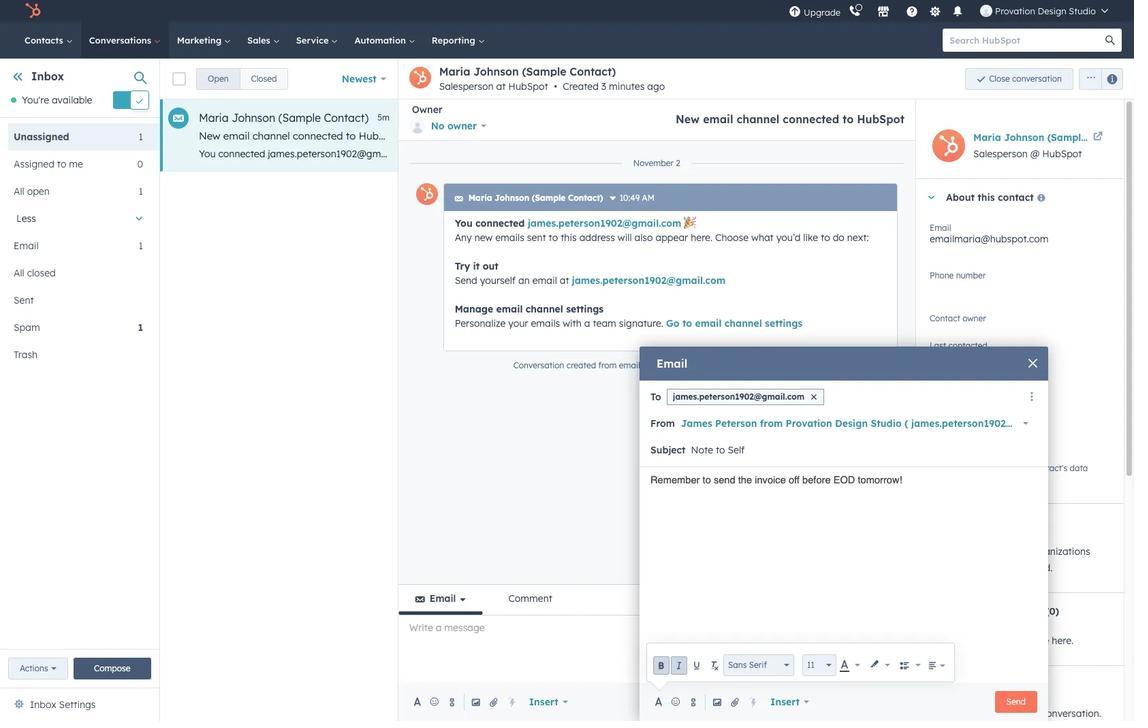Task type: describe. For each thing, give the bounding box(es) containing it.
you inside you connected james.peterson1902@gmail.com 🎉 any new emails sent to this address will also appear here. choose what you'd like to do next:
[[455, 217, 473, 230]]

channel for manage email channel settings personalize your emails with a team signature. go to email channel settings
[[526, 303, 564, 316]]

studio inside popup button
[[871, 418, 902, 430]]

provation inside popup button
[[996, 5, 1036, 16]]

see the businesses or organizations associated with this record.
[[930, 546, 1091, 575]]

assigned to me
[[14, 158, 83, 171]]

hubspot inside maria johnson (sample contact) salesperson at hubspot • created 3 minutes ago
[[509, 80, 548, 93]]

1 vertical spatial james.peterson1902@gmail.com link
[[572, 275, 726, 287]]

1 vertical spatial a
[[963, 708, 969, 721]]

it inside try it out send yourself an email at james.peterson1902@gmail.com
[[473, 260, 480, 273]]

what inside new email channel connected to hubspot you connected james.peterson1902@gmail.com any new emails sent to this address will also appear here. choose what you'd like to do next:  try it out send yourself an email at <a href = 'mailto:james.p
[[713, 148, 735, 160]]

conversation
[[514, 361, 565, 371]]

caret image
[[928, 196, 936, 199]]

manage
[[455, 303, 494, 316]]

1 insert button from the left
[[520, 689, 577, 716]]

salesperson @ hubspot
[[974, 148, 1083, 160]]

provation inside popup button
[[786, 418, 833, 430]]

at inside new email channel connected to hubspot you connected james.peterson1902@gmail.com any new emails sent to this address will also appear here. choose what you'd like to do next:  try it out send yourself an email at <a href = 'mailto:james.p
[[980, 148, 990, 160]]

0 horizontal spatial settings
[[566, 303, 604, 316]]

maria inside email from maria johnson (sample contact) with subject new email channel connected to hubspot 'row'
[[199, 111, 229, 125]]

at inside maria johnson (sample contact) salesperson at hubspot • created 3 minutes ago
[[496, 80, 506, 93]]

created
[[567, 361, 596, 371]]

2 vertical spatial here.
[[1052, 635, 1074, 648]]

conversation.
[[1042, 708, 1102, 721]]

other
[[947, 606, 974, 618]]

available
[[52, 94, 92, 106]]

emailmaria@hubspot.com
[[930, 233, 1049, 245]]

1 vertical spatial settings
[[765, 318, 803, 330]]

try it out send yourself an email at james.peterson1902@gmail.com
[[455, 260, 726, 287]]

closed
[[251, 73, 277, 83]]

for
[[976, 463, 987, 474]]

group containing open
[[196, 68, 289, 90]]

'mailto:james.p
[[1035, 148, 1102, 160]]

with inside see the businesses or organizations associated with this record.
[[982, 562, 1001, 575]]

owner for no owner
[[448, 120, 477, 132]]

number
[[957, 271, 986, 281]]

service
[[296, 35, 332, 46]]

legal basis for processing contact's data
[[930, 463, 1089, 474]]

from for email
[[599, 361, 617, 371]]

you're available image
[[11, 98, 16, 103]]

subject
[[651, 444, 686, 457]]

salesperson inside maria johnson (sample contact) salesperson at hubspot • created 3 minutes ago
[[439, 80, 494, 93]]

conversations for other
[[977, 606, 1043, 618]]

a inside manage email channel settings personalize your emails with a team signature. go to email channel settings
[[585, 318, 591, 330]]

sent inside new email channel connected to hubspot you connected james.peterson1902@gmail.com any new emails sent to this address will also appear here. choose what you'd like to do next:  try it out send yourself an email at <a href = 'mailto:james.p
[[489, 148, 507, 160]]

serif
[[749, 660, 767, 671]]

out inside new email channel connected to hubspot you connected james.peterson1902@gmail.com any new emails sent to this address will also appear here. choose what you'd like to do next:  try it out send yourself an email at <a href = 'mailto:james.p
[[858, 148, 873, 160]]

contact
[[930, 313, 961, 324]]

phone
[[930, 271, 954, 281]]

trash
[[14, 349, 38, 361]]

choose inside new email channel connected to hubspot you connected james.peterson1902@gmail.com any new emails sent to this address will also appear here. choose what you'd like to do next:  try it out send yourself an email at <a href = 'mailto:james.p
[[677, 148, 710, 160]]

eod
[[834, 475, 856, 486]]

studio inside popup button
[[1070, 5, 1097, 16]]

new for new email channel connected to hubspot
[[676, 112, 700, 126]]

out inside try it out send yourself an email at james.peterson1902@gmail.com
[[483, 260, 499, 273]]

past conversations will live here.
[[930, 635, 1074, 648]]

service link
[[288, 22, 347, 59]]

Last contacted text field
[[930, 349, 1111, 371]]

all for all open
[[14, 186, 24, 198]]

marketplaces image
[[878, 6, 890, 18]]

try inside try it out send yourself an email at james.peterson1902@gmail.com
[[455, 260, 470, 273]]

remember
[[651, 475, 700, 486]]

contact) inside 'row'
[[324, 111, 369, 125]]

lead status
[[930, 426, 975, 436]]

)
[[1068, 418, 1072, 430]]

reporting link
[[424, 22, 493, 59]]

hubspot inside new email channel connected to hubspot you connected james.peterson1902@gmail.com any new emails sent to this address will also appear here. choose what you'd like to do next:  try it out send yourself an email at <a href = 'mailto:james.p
[[359, 129, 401, 142]]

contacts link
[[16, 22, 81, 59]]

lead
[[930, 426, 949, 436]]

an inside new email channel connected to hubspot you connected james.peterson1902@gmail.com any new emails sent to this address will also appear here. choose what you'd like to do next:  try it out send yourself an email at <a href = 'mailto:james.p
[[939, 148, 951, 160]]

sent inside you connected james.peterson1902@gmail.com 🎉 any new emails sent to this address will also appear here. choose what you'd like to do next:
[[527, 232, 546, 244]]

assigned
[[14, 158, 54, 171]]

comment button
[[492, 585, 570, 615]]

contact owner no owner
[[930, 313, 987, 331]]

like inside new email channel connected to hubspot you connected james.peterson1902@gmail.com any new emails sent to this address will also appear here. choose what you'd like to do next:  try it out send yourself an email at <a href = 'mailto:james.p
[[765, 148, 780, 160]]

no inside "contact owner no owner"
[[930, 319, 944, 331]]

Open button
[[196, 68, 240, 90]]

sent
[[14, 295, 34, 307]]

unassigned
[[14, 131, 69, 143]]

new email channel connected to hubspot you connected james.peterson1902@gmail.com any new emails sent to this address will also appear here. choose what you'd like to do next:  try it out send yourself an email at <a href = 'mailto:james.p
[[199, 129, 1102, 160]]

send button for first insert popup button from the right
[[995, 692, 1038, 714]]

johnson inside maria johnson (sample contact) salesperson at hubspot • created 3 minutes ago
[[474, 65, 519, 78]]

this inside see the businesses or organizations associated with this record.
[[1003, 562, 1020, 575]]

choose inside you connected james.peterson1902@gmail.com 🎉 any new emails sent to this address will also appear here. choose what you'd like to do next:
[[716, 232, 749, 244]]

last
[[930, 341, 947, 351]]

your
[[509, 318, 529, 330]]

send inside try it out send yourself an email at james.peterson1902@gmail.com
[[455, 275, 478, 287]]

no inside no owner popup button
[[431, 120, 445, 132]]

caret image
[[928, 683, 936, 687]]

insert inside 'main content'
[[529, 697, 559, 709]]

james
[[681, 418, 713, 430]]

open
[[208, 73, 229, 83]]

sales
[[247, 35, 273, 46]]

james.peterson1902@gmail.com inside you connected james.peterson1902@gmail.com 🎉 any new emails sent to this address will also appear here. choose what you'd like to do next:
[[528, 217, 682, 230]]

(sample up 'mailto:james.p
[[1048, 132, 1087, 144]]

you're available
[[22, 94, 92, 106]]

help button
[[901, 0, 924, 22]]

1 for spam
[[138, 322, 143, 334]]

the inside see the businesses or organizations associated with this record.
[[949, 546, 964, 558]]

conversations for past
[[953, 635, 1015, 648]]

remember to send the invoice off before eod tomorrow!
[[651, 475, 903, 486]]

try inside new email channel connected to hubspot you connected james.peterson1902@gmail.com any new emails sent to this address will also appear here. choose what you'd like to do next:  try it out send yourself an email at <a href = 'mailto:james.p
[[833, 148, 847, 160]]

1 horizontal spatial group
[[897, 657, 925, 675]]

11 button
[[803, 655, 837, 677]]

you're
[[22, 94, 49, 106]]

before
[[803, 475, 831, 486]]

send
[[714, 475, 736, 486]]

peterson
[[716, 418, 758, 430]]

last contacted
[[930, 341, 988, 351]]

here. inside you connected james.peterson1902@gmail.com 🎉 any new emails sent to this address will also appear here. choose what you'd like to do next:
[[691, 232, 713, 244]]

2
[[676, 158, 681, 168]]

channel for new email channel connected to hubspot you connected james.peterson1902@gmail.com any new emails sent to this address will also appear here. choose what you'd like to do next:  try it out send yourself an email at <a href = 'mailto:james.p
[[253, 129, 290, 142]]

(
[[905, 418, 909, 430]]

what inside you connected james.peterson1902@gmail.com 🎉 any new emails sent to this address will also appear here. choose what you'd like to do next:
[[752, 232, 774, 244]]

1 horizontal spatial maria johnson (sample contact)
[[469, 193, 604, 203]]

less
[[16, 213, 36, 225]]

create a ticket from this conversation.
[[930, 708, 1102, 721]]

no owner button for owner
[[409, 116, 487, 136]]

james.peterson1902@gmail.com down go to email channel settings 'link'
[[657, 361, 788, 371]]

maria inside maria johnson (sample contact) salesperson at hubspot • created 3 minutes ago
[[439, 65, 471, 78]]

to
[[651, 391, 662, 403]]

personalize
[[455, 318, 506, 330]]

2 horizontal spatial group
[[1074, 68, 1124, 90]]

calling icon button
[[844, 2, 867, 20]]

maria johnson (sample contact) salesperson at hubspot • created 3 minutes ago
[[439, 65, 665, 93]]

compose button
[[73, 658, 151, 680]]

<a
[[993, 148, 1003, 160]]

sans
[[729, 660, 747, 671]]

also inside new email channel connected to hubspot you connected james.peterson1902@gmail.com any new emails sent to this address will also appear here. choose what you'd like to do next:  try it out send yourself an email at <a href = 'mailto:james.p
[[596, 148, 614, 160]]

maria inside maria johnson (sample contact) link
[[974, 132, 1002, 144]]

provation design studio
[[996, 5, 1097, 16]]

settings
[[59, 699, 96, 711]]

1 vertical spatial maria johnson (sample contact)
[[974, 132, 1131, 144]]

any inside new email channel connected to hubspot you connected james.peterson1902@gmail.com any new emails sent to this address will also appear here. choose what you'd like to do next:  try it out send yourself an email at <a href = 'mailto:james.p
[[416, 148, 433, 160]]

closed
[[27, 267, 56, 280]]

data
[[1070, 463, 1089, 474]]

sans serif
[[729, 660, 767, 671]]

lifecycle
[[930, 378, 964, 388]]

you connected james.peterson1902@gmail.com 🎉 any new emails sent to this address will also appear here. choose what you'd like to do next:
[[455, 217, 869, 244]]

help image
[[906, 6, 919, 18]]

new email channel connected to hubspot
[[676, 112, 905, 126]]

provation design studio button
[[973, 0, 1117, 22]]

next: inside you connected james.peterson1902@gmail.com 🎉 any new emails sent to this address will also appear here. choose what you'd like to do next:
[[848, 232, 869, 244]]

no owner button for contact owner
[[930, 311, 1111, 334]]

stage
[[966, 378, 988, 388]]

create
[[930, 708, 960, 721]]

1 for email
[[139, 240, 143, 252]]

legal
[[930, 463, 951, 474]]

address inside you connected james.peterson1902@gmail.com 🎉 any new emails sent to this address will also appear here. choose what you'd like to do next:
[[580, 232, 615, 244]]

contact) up 'mailto:james.p
[[1090, 132, 1131, 144]]

2 horizontal spatial will
[[1018, 635, 1032, 648]]

1 for unassigned
[[139, 131, 143, 143]]

next: inside new email channel connected to hubspot you connected james.peterson1902@gmail.com any new emails sent to this address will also appear here. choose what you'd like to do next:  try it out send yourself an email at <a href = 'mailto:james.p
[[809, 148, 830, 160]]

Phone number text field
[[930, 269, 1111, 296]]

hubspot image
[[25, 3, 41, 19]]

ticket
[[947, 679, 976, 691]]

conversation created from email via james.peterson1902@gmail.com
[[514, 361, 788, 371]]

off
[[789, 475, 800, 486]]

am
[[642, 193, 655, 203]]

upgrade
[[804, 6, 841, 17]]

no owner
[[431, 120, 477, 132]]

2 vertical spatial james.peterson1902@gmail.com link
[[657, 361, 801, 371]]

close image
[[812, 394, 817, 400]]

businesses
[[967, 546, 1015, 558]]

more info image
[[609, 195, 617, 203]]

=
[[1026, 148, 1032, 160]]

new inside new email channel connected to hubspot you connected james.peterson1902@gmail.com any new emails sent to this address will also appear here. choose what you'd like to do next:  try it out send yourself an email at <a href = 'mailto:james.p
[[436, 148, 454, 160]]

1 for all open
[[139, 186, 143, 198]]

menu containing provation design studio
[[788, 0, 1118, 22]]

Closed button
[[240, 68, 289, 90]]

this inside you connected james.peterson1902@gmail.com 🎉 any new emails sent to this address will also appear here. choose what you'd like to do next:
[[561, 232, 577, 244]]

email emailmaria@hubspot.com
[[930, 223, 1049, 245]]



Task type: vqa. For each thing, say whether or not it's contained in the screenshot.
Salesperson
yes



Task type: locate. For each thing, give the bounding box(es) containing it.
reporting
[[432, 35, 478, 46]]

group
[[196, 68, 289, 90], [1074, 68, 1124, 90], [897, 657, 925, 675]]

1 vertical spatial it
[[473, 260, 480, 273]]

it inside new email channel connected to hubspot you connected james.peterson1902@gmail.com any new emails sent to this address will also appear here. choose what you'd like to do next:  try it out send yourself an email at <a href = 'mailto:james.p
[[849, 148, 855, 160]]

also up more info icon
[[596, 148, 614, 160]]

0 vertical spatial like
[[765, 148, 780, 160]]

spam
[[14, 322, 40, 334]]

emails inside you connected james.peterson1902@gmail.com 🎉 any new emails sent to this address will also appear here. choose what you'd like to do next:
[[496, 232, 525, 244]]

this inside new email channel connected to hubspot you connected james.peterson1902@gmail.com any new emails sent to this address will also appear here. choose what you'd like to do next:  try it out send yourself an email at <a href = 'mailto:james.p
[[522, 148, 538, 160]]

11
[[808, 660, 815, 671]]

inbox for inbox
[[31, 70, 64, 83]]

1 horizontal spatial settings
[[765, 318, 803, 330]]

appear inside new email channel connected to hubspot you connected james.peterson1902@gmail.com any new emails sent to this address will also appear here. choose what you'd like to do next:  try it out send yourself an email at <a href = 'mailto:james.p
[[617, 148, 650, 160]]

1 horizontal spatial next:
[[848, 232, 869, 244]]

conversations inside dropdown button
[[977, 606, 1043, 618]]

1 vertical spatial conversations
[[953, 635, 1015, 648]]

1 vertical spatial new
[[199, 129, 221, 142]]

all left closed on the left top
[[14, 267, 24, 280]]

2 all from the top
[[14, 267, 24, 280]]

main content
[[160, 59, 1135, 722]]

james.peterson1902@gmail.com inside popup button
[[912, 418, 1066, 430]]

1 vertical spatial the
[[949, 546, 964, 558]]

1 horizontal spatial no owner button
[[930, 311, 1111, 334]]

0 horizontal spatial studio
[[871, 418, 902, 430]]

you'd
[[738, 148, 762, 160], [777, 232, 801, 244]]

inbox up you're available
[[31, 70, 64, 83]]

here. down 🎉
[[691, 232, 713, 244]]

channel for new email channel connected to hubspot
[[737, 112, 780, 126]]

do inside new email channel connected to hubspot you connected james.peterson1902@gmail.com any new emails sent to this address will also appear here. choose what you'd like to do next:  try it out send yourself an email at <a href = 'mailto:james.p
[[794, 148, 806, 160]]

0 vertical spatial studio
[[1070, 5, 1097, 16]]

with down businesses
[[982, 562, 1001, 575]]

2 vertical spatial from
[[999, 708, 1020, 721]]

conversations up past conversations will live here.
[[977, 606, 1043, 618]]

owner
[[412, 104, 443, 116]]

0 horizontal spatial no
[[431, 120, 445, 132]]

james.peterson1902@gmail.com link down more info icon
[[528, 217, 682, 230]]

compose
[[94, 664, 131, 674]]

send inside send group
[[854, 697, 873, 707]]

calling icon image
[[849, 5, 861, 18]]

from
[[599, 361, 617, 371], [760, 418, 783, 430], [999, 708, 1020, 721]]

james.peterson1902@gmail.com down stage
[[912, 418, 1066, 430]]

comment
[[509, 593, 553, 605]]

do inside you connected james.peterson1902@gmail.com 🎉 any new emails sent to this address will also appear here. choose what you'd like to do next:
[[833, 232, 845, 244]]

1 all from the top
[[14, 186, 24, 198]]

1 vertical spatial yourself
[[480, 275, 516, 287]]

about
[[947, 192, 975, 204]]

newest
[[342, 73, 377, 85]]

send button for first insert popup button
[[842, 692, 884, 714]]

1 horizontal spatial with
[[982, 562, 1001, 575]]

design up the search hubspot search field
[[1038, 5, 1067, 16]]

this inside dropdown button
[[978, 192, 995, 204]]

1 horizontal spatial appear
[[656, 232, 689, 244]]

settings image
[[929, 6, 942, 18]]

live
[[1035, 635, 1050, 648]]

status
[[952, 426, 975, 436]]

insert button
[[520, 689, 577, 716], [762, 689, 818, 716]]

no owner button up last contacted text box
[[930, 311, 1111, 334]]

email from maria johnson (sample contact) with subject new email channel connected to hubspot row
[[160, 100, 1102, 172]]

provation right james peterson icon in the top right of the page
[[996, 5, 1036, 16]]

(sample down "closed" button
[[279, 111, 321, 125]]

tomorrow!
[[858, 475, 903, 486]]

via
[[643, 361, 654, 371]]

all inside button
[[14, 267, 24, 280]]

hubspot link
[[16, 3, 51, 19]]

1 horizontal spatial design
[[1038, 5, 1067, 16]]

email button
[[398, 585, 483, 615]]

1 vertical spatial any
[[455, 232, 472, 244]]

james peterson from provation design studio ( james.peterson1902@gmail.com ) button
[[681, 410, 1072, 438]]

no up last
[[930, 319, 944, 331]]

group down sales
[[196, 68, 289, 90]]

provation down close icon
[[786, 418, 833, 430]]

here. right live
[[1052, 635, 1074, 648]]

inbox left settings
[[30, 699, 56, 711]]

1 vertical spatial salesperson
[[974, 148, 1028, 160]]

1 horizontal spatial it
[[849, 148, 855, 160]]

href
[[1006, 148, 1024, 160]]

contact) inside maria johnson (sample contact) salesperson at hubspot • created 3 minutes ago
[[570, 65, 616, 78]]

main content containing maria johnson (sample contact)
[[160, 59, 1135, 722]]

james peterson from provation design studio ( james.peterson1902@gmail.com )
[[681, 418, 1072, 430]]

design left ( on the right of page
[[836, 418, 868, 430]]

conversations link
[[81, 22, 169, 59]]

1 horizontal spatial salesperson
[[974, 148, 1028, 160]]

an
[[939, 148, 951, 160], [519, 275, 530, 287]]

yourself inside new email channel connected to hubspot you connected james.peterson1902@gmail.com any new emails sent to this address will also appear here. choose what you'd like to do next:  try it out send yourself an email at <a href = 'mailto:james.p
[[901, 148, 936, 160]]

0 horizontal spatial design
[[836, 418, 868, 430]]

james.peterson1902@gmail.com inside try it out send yourself an email at james.peterson1902@gmail.com
[[572, 275, 726, 287]]

0 vertical spatial you
[[199, 148, 216, 160]]

(sample up •
[[522, 65, 567, 78]]

try down new email channel connected to hubspot
[[833, 148, 847, 160]]

owner for contact owner no owner
[[963, 313, 987, 324]]

0 horizontal spatial will
[[579, 148, 593, 160]]

to
[[843, 112, 854, 126], [346, 129, 356, 142], [510, 148, 519, 160], [782, 148, 792, 160], [57, 158, 66, 171], [549, 232, 558, 244], [821, 232, 831, 244], [683, 318, 693, 330], [703, 475, 711, 486]]

1 horizontal spatial here.
[[691, 232, 713, 244]]

0 horizontal spatial any
[[416, 148, 433, 160]]

maria johnson (sample contact) inside 'row'
[[199, 111, 369, 125]]

0 horizontal spatial salesperson
[[439, 80, 494, 93]]

0 vertical spatial settings
[[566, 303, 604, 316]]

new email channel connected to hubspot heading
[[676, 112, 905, 126]]

0 horizontal spatial insert button
[[520, 689, 577, 716]]

0
[[137, 158, 143, 171]]

automation
[[355, 35, 409, 46]]

0 vertical spatial no owner button
[[409, 116, 487, 136]]

1 vertical spatial do
[[833, 232, 845, 244]]

0 horizontal spatial here.
[[652, 148, 674, 160]]

1 vertical spatial also
[[635, 232, 653, 244]]

(sample inside 'row'
[[279, 111, 321, 125]]

1 vertical spatial provation
[[786, 418, 833, 430]]

2 horizontal spatial emails
[[531, 318, 560, 330]]

Search HubSpot search field
[[943, 29, 1110, 52]]

1 send button from the left
[[842, 692, 884, 714]]

new inside you connected james.peterson1902@gmail.com 🎉 any new emails sent to this address will also appear here. choose what you'd like to do next:
[[475, 232, 493, 244]]

address up try it out send yourself an email at james.peterson1902@gmail.com
[[580, 232, 615, 244]]

(sample inside maria johnson (sample contact) salesperson at hubspot • created 3 minutes ago
[[522, 65, 567, 78]]

also down am
[[635, 232, 653, 244]]

0 horizontal spatial no owner button
[[409, 116, 487, 136]]

0 vertical spatial will
[[579, 148, 593, 160]]

address down •
[[541, 148, 576, 160]]

new up 2 at the top of page
[[676, 112, 700, 126]]

open
[[27, 186, 50, 198]]

0 horizontal spatial try
[[455, 260, 470, 273]]

here. left 2 at the top of page
[[652, 148, 674, 160]]

contact)
[[570, 65, 616, 78], [324, 111, 369, 125], [1090, 132, 1131, 144], [568, 193, 604, 203]]

1 horizontal spatial do
[[833, 232, 845, 244]]

james.peterson1902@gmail.com link down go to email channel settings 'link'
[[657, 361, 801, 371]]

0 vertical spatial conversations
[[977, 606, 1043, 618]]

james.peterson1902@gmail.com down 5m
[[268, 148, 413, 160]]

email inside "button"
[[430, 593, 456, 605]]

1 horizontal spatial send button
[[995, 692, 1038, 714]]

with left team
[[563, 318, 582, 330]]

new down open button
[[199, 129, 221, 142]]

november 2
[[634, 158, 681, 168]]

1 horizontal spatial new
[[475, 232, 493, 244]]

the up associated
[[949, 546, 964, 558]]

0 vertical spatial address
[[541, 148, 576, 160]]

0 vertical spatial provation
[[996, 5, 1036, 16]]

0 horizontal spatial new
[[199, 129, 221, 142]]

1 horizontal spatial choose
[[716, 232, 749, 244]]

1 vertical spatial address
[[580, 232, 615, 244]]

1 horizontal spatial what
[[752, 232, 774, 244]]

1 insert from the left
[[529, 697, 559, 709]]

1 horizontal spatial new
[[676, 112, 700, 126]]

phone number
[[930, 271, 986, 281]]

1 vertical spatial new
[[475, 232, 493, 244]]

marketplaces button
[[870, 0, 898, 22]]

try
[[833, 148, 847, 160], [455, 260, 470, 273]]

will inside new email channel connected to hubspot you connected james.peterson1902@gmail.com any new emails sent to this address will also appear here. choose what you'd like to do next:  try it out send yourself an email at <a href = 'mailto:james.p
[[579, 148, 593, 160]]

at
[[496, 80, 506, 93], [980, 148, 990, 160], [560, 275, 569, 287]]

email inside email emailmaria@hubspot.com
[[930, 223, 952, 233]]

emails for connected
[[496, 232, 525, 244]]

inbox for inbox settings
[[30, 699, 56, 711]]

0 horizontal spatial do
[[794, 148, 806, 160]]

also inside you connected james.peterson1902@gmail.com 🎉 any new emails sent to this address will also appear here. choose what you'd like to do next:
[[635, 232, 653, 244]]

group down search button at the right top
[[1074, 68, 1124, 90]]

yourself up the manage
[[480, 275, 516, 287]]

emails inside manage email channel settings personalize your emails with a team signature. go to email channel settings
[[531, 318, 560, 330]]

provation
[[996, 5, 1036, 16], [786, 418, 833, 430]]

1 horizontal spatial an
[[939, 148, 951, 160]]

notifications image
[[952, 6, 964, 18]]

you inside new email channel connected to hubspot you connected james.peterson1902@gmail.com any new emails sent to this address will also appear here. choose what you'd like to do next:  try it out send yourself an email at <a href = 'mailto:james.p
[[199, 148, 216, 160]]

design inside james peterson from provation design studio ( james.peterson1902@gmail.com ) popup button
[[836, 418, 868, 430]]

with inside manage email channel settings personalize your emails with a team signature. go to email channel settings
[[563, 318, 582, 330]]

settings link
[[927, 4, 944, 18]]

2 insert from the left
[[771, 697, 800, 709]]

james.peterson1902@gmail.com inside new email channel connected to hubspot you connected james.peterson1902@gmail.com any new emails sent to this address will also appear here. choose what you'd like to do next:  try it out send yourself an email at <a href = 'mailto:james.p
[[268, 148, 413, 160]]

1 horizontal spatial a
[[963, 708, 969, 721]]

james peterson image
[[981, 5, 993, 17]]

emails for email
[[531, 318, 560, 330]]

appear up the 10:49 in the top of the page
[[617, 148, 650, 160]]

appear inside you connected james.peterson1902@gmail.com 🎉 any new emails sent to this address will also appear here. choose what you'd like to do next:
[[656, 232, 689, 244]]

1 vertical spatial from
[[760, 418, 783, 430]]

studio up the search hubspot search field
[[1070, 5, 1097, 16]]

newest button
[[333, 65, 395, 92]]

other conversations (0) button
[[917, 594, 1111, 631]]

contact's
[[1033, 463, 1068, 474]]

0 horizontal spatial send button
[[842, 692, 884, 714]]

organizations
[[1030, 546, 1091, 558]]

a
[[585, 318, 591, 330], [963, 708, 969, 721]]

any inside you connected james.peterson1902@gmail.com 🎉 any new emails sent to this address will also appear here. choose what you'd like to do next:
[[455, 232, 472, 244]]

what
[[713, 148, 735, 160], [752, 232, 774, 244]]

1 vertical spatial will
[[618, 232, 632, 244]]

1 vertical spatial you
[[455, 217, 473, 230]]

0 vertical spatial choose
[[677, 148, 710, 160]]

close image
[[1029, 359, 1038, 368]]

contact) left 5m
[[324, 111, 369, 125]]

1 horizontal spatial like
[[804, 232, 819, 244]]

this
[[522, 148, 538, 160], [978, 192, 995, 204], [561, 232, 577, 244], [1003, 562, 1020, 575], [1023, 708, 1039, 721]]

from right ticket
[[999, 708, 1020, 721]]

maria johnson (sample contact) link
[[974, 129, 1131, 146]]

1 horizontal spatial sent
[[527, 232, 546, 244]]

from inside popup button
[[760, 418, 783, 430]]

no owner button
[[409, 116, 487, 136], [930, 311, 1111, 334]]

1 vertical spatial here.
[[691, 232, 713, 244]]

try up the manage
[[455, 260, 470, 273]]

manage email channel settings personalize your emails with a team signature. go to email channel settings
[[455, 303, 803, 330]]

the right the "send"
[[739, 475, 752, 486]]

2 insert button from the left
[[762, 689, 818, 716]]

1 vertical spatial design
[[836, 418, 868, 430]]

upgrade image
[[789, 6, 802, 18]]

processing
[[989, 463, 1031, 474]]

from for provation
[[760, 418, 783, 430]]

0 vertical spatial out
[[858, 148, 873, 160]]

None text field
[[691, 437, 1030, 464]]

james.peterson1902@gmail.com up peterson
[[673, 392, 805, 402]]

design inside provation design studio popup button
[[1038, 5, 1067, 16]]

0 horizontal spatial yourself
[[480, 275, 516, 287]]

contact) up 3
[[570, 65, 616, 78]]

2 vertical spatial will
[[1018, 635, 1032, 648]]

contacted
[[949, 341, 988, 351]]

0 horizontal spatial at
[[496, 80, 506, 93]]

new inside new email channel connected to hubspot you connected james.peterson1902@gmail.com any new emails sent to this address will also appear here. choose what you'd like to do next:  try it out send yourself an email at <a href = 'mailto:james.p
[[199, 129, 221, 142]]

automation link
[[347, 22, 424, 59]]

about this contact button
[[917, 179, 1111, 216]]

owner
[[448, 120, 477, 132], [963, 313, 987, 324], [946, 319, 974, 331]]

from
[[651, 418, 675, 430]]

0 horizontal spatial like
[[765, 148, 780, 160]]

0 vertical spatial sent
[[489, 148, 507, 160]]

no
[[431, 120, 445, 132], [930, 319, 944, 331]]

conversations
[[89, 35, 154, 46]]

0 vertical spatial an
[[939, 148, 951, 160]]

an up about
[[939, 148, 951, 160]]

1 horizontal spatial from
[[760, 418, 783, 430]]

email inside try it out send yourself an email at james.peterson1902@gmail.com
[[533, 275, 557, 287]]

3
[[602, 80, 607, 93]]

menu
[[788, 0, 1118, 22]]

an up your
[[519, 275, 530, 287]]

connected inside you connected james.peterson1902@gmail.com 🎉 any new emails sent to this address will also appear here. choose what you'd like to do next:
[[476, 217, 525, 230]]

0 horizontal spatial new
[[436, 148, 454, 160]]

an inside try it out send yourself an email at james.peterson1902@gmail.com
[[519, 275, 530, 287]]

contact) left more info icon
[[568, 193, 604, 203]]

1 vertical spatial what
[[752, 232, 774, 244]]

next:
[[809, 148, 830, 160], [848, 232, 869, 244]]

close
[[990, 73, 1010, 83]]

james.peterson1902@gmail.com down more info icon
[[528, 217, 682, 230]]

james.peterson1902@gmail.com
[[268, 148, 413, 160], [528, 217, 682, 230], [572, 275, 726, 287], [657, 361, 788, 371], [673, 392, 805, 402], [912, 418, 1066, 430]]

1 vertical spatial choose
[[716, 232, 749, 244]]

1 horizontal spatial out
[[858, 148, 873, 160]]

emails inside new email channel connected to hubspot you connected james.peterson1902@gmail.com any new emails sent to this address will also appear here. choose what you'd like to do next:  try it out send yourself an email at <a href = 'mailto:james.p
[[457, 148, 486, 160]]

2 horizontal spatial at
[[980, 148, 990, 160]]

team
[[593, 318, 617, 330]]

0 vertical spatial at
[[496, 80, 506, 93]]

marketing
[[177, 35, 224, 46]]

from right peterson
[[760, 418, 783, 430]]

also
[[596, 148, 614, 160], [635, 232, 653, 244]]

appear down 🎉
[[656, 232, 689, 244]]

no down owner
[[431, 120, 445, 132]]

1 horizontal spatial the
[[949, 546, 964, 558]]

1 vertical spatial an
[[519, 275, 530, 287]]

inbox
[[31, 70, 64, 83], [30, 699, 56, 711]]

design
[[1038, 5, 1067, 16], [836, 418, 868, 430]]

0 vertical spatial try
[[833, 148, 847, 160]]

trash button
[[8, 342, 143, 369]]

lifecycle stage
[[930, 378, 988, 388]]

no owner button right 5m
[[409, 116, 487, 136]]

from right created
[[599, 361, 617, 371]]

address inside new email channel connected to hubspot you connected james.peterson1902@gmail.com any new emails sent to this address will also appear here. choose what you'd like to do next:  try it out send yourself an email at <a href = 'mailto:james.p
[[541, 148, 576, 160]]

record.
[[1022, 562, 1053, 575]]

to inside manage email channel settings personalize your emails with a team signature. go to email channel settings
[[683, 318, 693, 330]]

1 horizontal spatial insert button
[[762, 689, 818, 716]]

you'd inside you connected james.peterson1902@gmail.com 🎉 any new emails sent to this address will also appear here. choose what you'd like to do next:
[[777, 232, 801, 244]]

🎉
[[684, 217, 697, 230]]

salesperson up no owner
[[439, 80, 494, 93]]

owner inside popup button
[[448, 120, 477, 132]]

0 horizontal spatial the
[[739, 475, 752, 486]]

hubspot
[[509, 80, 548, 93], [857, 112, 905, 126], [359, 129, 401, 142], [1043, 148, 1083, 160]]

group up send group
[[897, 657, 925, 675]]

0 vertical spatial new
[[436, 148, 454, 160]]

0 vertical spatial appear
[[617, 148, 650, 160]]

0 horizontal spatial appear
[[617, 148, 650, 160]]

1 vertical spatial at
[[980, 148, 990, 160]]

james.peterson1902@gmail.com link up manage email channel settings personalize your emails with a team signature. go to email channel settings
[[572, 275, 726, 287]]

a left team
[[585, 318, 591, 330]]

ticket button
[[917, 667, 1111, 703]]

send inside new email channel connected to hubspot you connected james.peterson1902@gmail.com any new emails sent to this address will also appear here. choose what you'd like to do next:  try it out send yourself an email at <a href = 'mailto:james.p
[[875, 148, 898, 160]]

1 vertical spatial all
[[14, 267, 24, 280]]

created
[[563, 80, 599, 93]]

any
[[416, 148, 433, 160], [455, 232, 472, 244]]

signature.
[[619, 318, 664, 330]]

will inside you connected james.peterson1902@gmail.com 🎉 any new emails sent to this address will also appear here. choose what you'd like to do next:
[[618, 232, 632, 244]]

yourself inside try it out send yourself an email at james.peterson1902@gmail.com
[[480, 275, 516, 287]]

send group
[[842, 692, 905, 714]]

2 vertical spatial maria johnson (sample contact)
[[469, 193, 604, 203]]

here. inside new email channel connected to hubspot you connected james.peterson1902@gmail.com any new emails sent to this address will also appear here. choose what you'd like to do next:  try it out send yourself an email at <a href = 'mailto:james.p
[[652, 148, 674, 160]]

1 horizontal spatial at
[[560, 275, 569, 287]]

you'd inside new email channel connected to hubspot you connected james.peterson1902@gmail.com any new emails sent to this address will also appear here. choose what you'd like to do next:  try it out send yourself an email at <a href = 'mailto:james.p
[[738, 148, 762, 160]]

0 horizontal spatial what
[[713, 148, 735, 160]]

salesperson left @
[[974, 148, 1028, 160]]

new for new email channel connected to hubspot you connected james.peterson1902@gmail.com any new emails sent to this address will also appear here. choose what you'd like to do next:  try it out send yourself an email at <a href = 'mailto:james.p
[[199, 129, 221, 142]]

all for all closed
[[14, 267, 24, 280]]

a left ticket
[[963, 708, 969, 721]]

associated
[[930, 562, 979, 575]]

channel inside new email channel connected to hubspot you connected james.peterson1902@gmail.com any new emails sent to this address will also appear here. choose what you'd like to do next:  try it out send yourself an email at <a href = 'mailto:james.p
[[253, 129, 290, 142]]

like inside you connected james.peterson1902@gmail.com 🎉 any new emails sent to this address will also appear here. choose what you'd like to do next:
[[804, 232, 819, 244]]

2 send button from the left
[[995, 692, 1038, 714]]

all left open
[[14, 186, 24, 198]]

out
[[858, 148, 873, 160], [483, 260, 499, 273]]

0 vertical spatial maria johnson (sample contact)
[[199, 111, 369, 125]]

johnson inside 'row'
[[232, 111, 275, 125]]

10:49 am
[[620, 193, 655, 203]]

1 vertical spatial emails
[[496, 232, 525, 244]]

studio left ( on the right of page
[[871, 418, 902, 430]]

conversations down other conversations (0)
[[953, 635, 1015, 648]]

1 vertical spatial next:
[[848, 232, 869, 244]]

2 vertical spatial at
[[560, 275, 569, 287]]

yourself up caret image
[[901, 148, 936, 160]]

at inside try it out send yourself an email at james.peterson1902@gmail.com
[[560, 275, 569, 287]]

all closed button
[[8, 260, 143, 287]]

(sample left more info icon
[[532, 193, 566, 203]]

like
[[765, 148, 780, 160], [804, 232, 819, 244]]

2 horizontal spatial maria johnson (sample contact)
[[974, 132, 1131, 144]]

2 horizontal spatial from
[[999, 708, 1020, 721]]

0 vertical spatial no
[[431, 120, 445, 132]]

0 vertical spatial james.peterson1902@gmail.com link
[[528, 217, 682, 230]]

search image
[[1106, 35, 1116, 45]]

james.peterson1902@gmail.com up manage email channel settings personalize your emails with a team signature. go to email channel settings
[[572, 275, 726, 287]]

with
[[563, 318, 582, 330], [982, 562, 1001, 575]]



